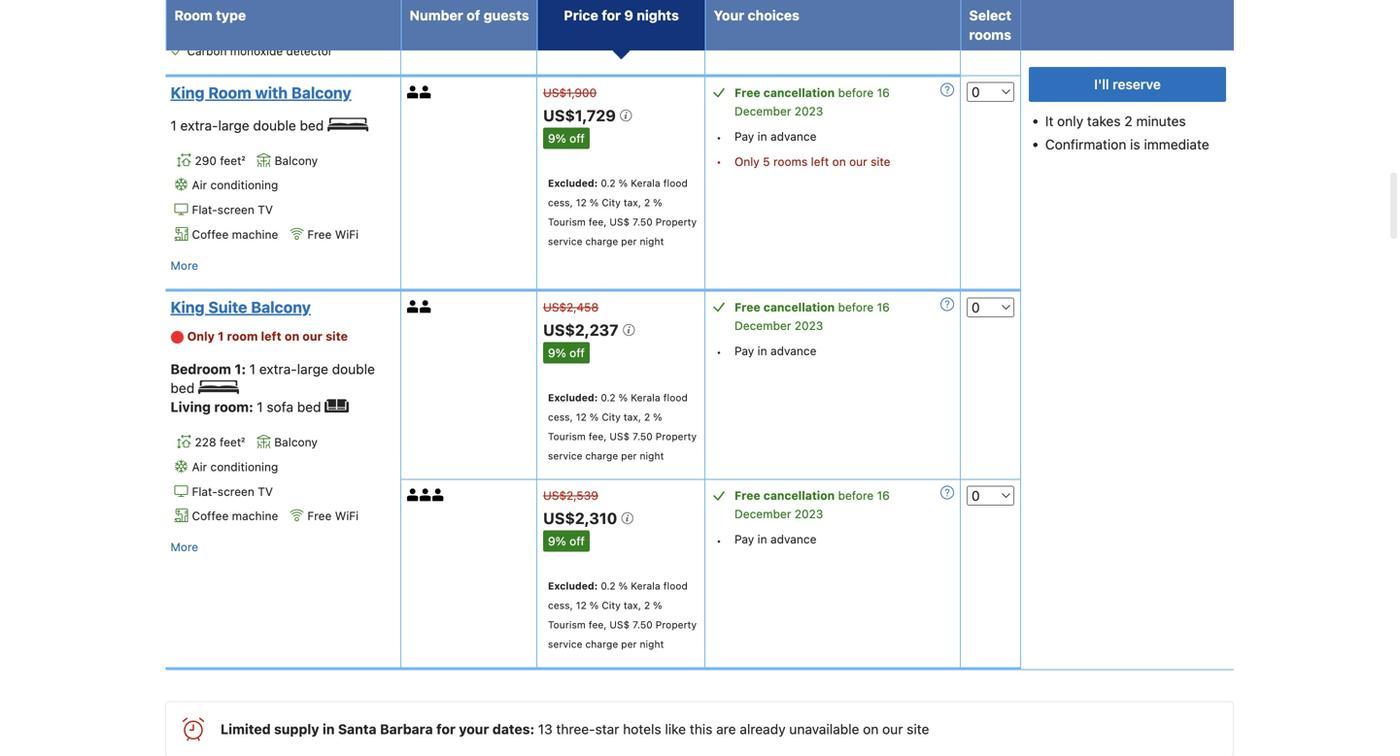 Task type: vqa. For each thing, say whether or not it's contained in the screenshot.
search box
no



Task type: locate. For each thing, give the bounding box(es) containing it.
night for us$1,729
[[640, 235, 664, 247]]

1 vertical spatial air conditioning
[[192, 460, 278, 474]]

2 9% off. you're getting a reduced rate because booking.com is paying part of the price.. element from the top
[[543, 342, 590, 364]]

conditioning up 'detector'
[[274, 12, 342, 25]]

for left number
[[345, 12, 360, 25]]

9% off. you're getting a reduced rate because booking.com is paying part of the price.. element
[[543, 128, 590, 149], [543, 342, 590, 364], [543, 531, 590, 552]]

2 vertical spatial night
[[640, 639, 664, 650]]

0.2 down us$2,310
[[601, 580, 616, 592]]

2 0.2 % kerala flood cess, 12 % city tax, 2 % tourism fee, us$ 7.50 property service charge per night from the top
[[548, 392, 697, 462]]

2 more link from the top
[[171, 538, 198, 557]]

2 0.2 from the top
[[601, 392, 616, 404]]

1 cancellation from the top
[[763, 86, 835, 99]]

feet² right 228
[[220, 436, 245, 449]]

1 us$ from the top
[[610, 216, 630, 228]]

0.2 % kerala flood cess, 12 % city tax, 2 % tourism fee, us$ 7.50 property service charge per night for us$2,237
[[548, 392, 697, 462]]

on for rooms
[[832, 155, 846, 169]]

3 cancellation from the top
[[763, 489, 835, 503]]

bed up living
[[171, 380, 195, 396]]

0 vertical spatial 9% off
[[548, 132, 585, 145]]

2 vertical spatial more details on meals and payment options image
[[940, 486, 954, 500]]

2 december from the top
[[735, 319, 791, 333]]

2 pay from the top
[[735, 344, 754, 358]]

our down king suite balcony link on the top
[[302, 329, 323, 343]]

advance
[[770, 130, 817, 143], [770, 344, 817, 358], [770, 533, 817, 546]]

air conditioning for 228 feet²
[[192, 460, 278, 474]]

us$1,900
[[543, 86, 597, 99]]

conditioning down 290 feet²
[[210, 178, 278, 192]]

1 december from the top
[[735, 104, 791, 118]]

12
[[576, 197, 587, 208], [576, 411, 587, 423], [576, 600, 587, 612]]

charge up us$2,458
[[585, 235, 618, 247]]

7.50 for us$2,237
[[633, 431, 653, 442]]

double down "with"
[[253, 117, 296, 133]]

1 vertical spatial rooms
[[773, 155, 808, 169]]

service for us$2,310
[[548, 639, 582, 650]]

4 • from the top
[[716, 534, 722, 548]]

king room with balcony link
[[171, 83, 389, 102]]

tax,
[[624, 197, 641, 208], [624, 411, 641, 423], [624, 600, 641, 612]]

bed down "king room with balcony" link
[[300, 117, 324, 133]]

3 9% off. you're getting a reduced rate because booking.com is paying part of the price.. element from the top
[[543, 531, 590, 552]]

coffee machine down 228 feet²
[[192, 510, 278, 523]]

3 7.50 from the top
[[633, 619, 653, 631]]

2 9% from the top
[[548, 346, 566, 360]]

single-room air conditioning for guest accommodation
[[171, 12, 360, 38]]

1 down suite
[[218, 329, 224, 343]]

couch image
[[325, 400, 348, 413]]

air down 228
[[192, 460, 207, 474]]

city down us$2,237
[[602, 411, 621, 423]]

2 inside it only takes 2 minutes confirmation is immediate
[[1124, 113, 1132, 129]]

city for us$2,237
[[602, 411, 621, 423]]

more link
[[171, 256, 198, 275], [171, 538, 198, 557]]

1 coffee machine from the top
[[192, 228, 278, 241]]

screen down 290 feet²
[[217, 203, 254, 217]]

12 down us$1,729
[[576, 197, 587, 208]]

coffee down 290
[[192, 228, 229, 241]]

0.2 down us$1,729
[[601, 177, 616, 189]]

0 horizontal spatial site
[[326, 329, 348, 343]]

0 vertical spatial coffee machine
[[192, 228, 278, 241]]

2 vertical spatial property
[[656, 619, 697, 631]]

2 fee, from the top
[[589, 431, 607, 442]]

1 horizontal spatial rooms
[[969, 27, 1011, 43]]

2 12 from the top
[[576, 411, 587, 423]]

pay for us$2,237
[[735, 344, 754, 358]]

0 vertical spatial before 16 december 2023
[[735, 86, 890, 118]]

excluded: down us$1,729
[[548, 177, 598, 189]]

tourism for us$2,310
[[548, 619, 586, 631]]

for left 9
[[602, 7, 621, 23]]

3 pay from the top
[[735, 533, 754, 546]]

1 extra-large double bed up sofa on the left bottom of page
[[171, 361, 375, 396]]

2 pay in advance from the top
[[735, 344, 817, 358]]

9%
[[548, 132, 566, 145], [548, 346, 566, 360], [548, 535, 566, 548]]

king for king room with balcony
[[171, 83, 205, 102]]

9% off down us$2,237
[[548, 346, 585, 360]]

excluded: down us$2,237
[[548, 392, 598, 404]]

pay in advance for us$1,729
[[735, 130, 817, 143]]

1 vertical spatial property
[[656, 431, 697, 442]]

2 per from the top
[[621, 450, 637, 462]]

2 horizontal spatial on
[[863, 722, 879, 738]]

rooms right "5"
[[773, 155, 808, 169]]

coffee machine up the king suite balcony
[[192, 228, 278, 241]]

3 before 16 december 2023 from the top
[[735, 489, 890, 521]]

like
[[665, 722, 686, 738]]

room inside single-room air conditioning for guest accommodation
[[226, 12, 254, 25]]

air conditioning down 228 feet²
[[192, 460, 278, 474]]

service for us$2,237
[[548, 450, 582, 462]]

for
[[602, 7, 621, 23], [345, 12, 360, 25], [436, 722, 456, 738]]

0 vertical spatial cancellation
[[763, 86, 835, 99]]

cess,
[[548, 197, 573, 208], [548, 411, 573, 423], [548, 600, 573, 612]]

flood for us$2,310
[[663, 580, 688, 592]]

0 vertical spatial wifi
[[335, 228, 359, 241]]

1 0.2 from the top
[[601, 177, 616, 189]]

tax, for us$1,729
[[624, 197, 641, 208]]

2 vertical spatial 16
[[877, 489, 890, 503]]

per for us$1,729
[[621, 235, 637, 247]]

flat- down 228
[[192, 485, 217, 499]]

tourism for us$2,237
[[548, 431, 586, 442]]

3 advance from the top
[[770, 533, 817, 546]]

1 vertical spatial double
[[332, 361, 375, 377]]

3 excluded: from the top
[[548, 580, 598, 592]]

extra- down only 1 room left on our site
[[259, 361, 297, 377]]

supply
[[274, 722, 319, 738]]

2 vertical spatial per
[[621, 639, 637, 650]]

1 vertical spatial pay
[[735, 344, 754, 358]]

2 property from the top
[[656, 431, 697, 442]]

2 vertical spatial 9% off. you're getting a reduced rate because booking.com is paying part of the price.. element
[[543, 531, 590, 552]]

1 advance from the top
[[770, 130, 817, 143]]

9% for us$2,310
[[548, 535, 566, 548]]

9% off
[[548, 132, 585, 145], [548, 346, 585, 360], [548, 535, 585, 548]]

0 vertical spatial 16
[[877, 86, 890, 99]]

monoxide
[[230, 44, 283, 58]]

2 excluded: from the top
[[548, 392, 598, 404]]

0 vertical spatial air
[[192, 178, 207, 192]]

room
[[174, 7, 213, 23], [208, 83, 251, 102]]

1 vertical spatial on
[[285, 329, 299, 343]]

1 vertical spatial flood
[[663, 392, 688, 404]]

3 kerala from the top
[[631, 580, 660, 592]]

2 feet² from the top
[[220, 436, 245, 449]]

12 down us$2,310
[[576, 600, 587, 612]]

2 before from the top
[[838, 301, 874, 314]]

city for us$1,729
[[602, 197, 621, 208]]

2 vertical spatial tax,
[[624, 600, 641, 612]]

tourism for us$1,729
[[548, 216, 586, 228]]

1 machine from the top
[[232, 228, 278, 241]]

0 vertical spatial property
[[656, 216, 697, 228]]

1 vertical spatial machine
[[232, 510, 278, 523]]

1 screen from the top
[[217, 203, 254, 217]]

1 vertical spatial cancellation
[[763, 301, 835, 314]]

0 horizontal spatial for
[[345, 12, 360, 25]]

guests
[[484, 7, 529, 23]]

1 per from the top
[[621, 235, 637, 247]]

3 flood from the top
[[663, 580, 688, 592]]

already
[[740, 722, 786, 738]]

2 • from the top
[[716, 155, 722, 169]]

off
[[569, 132, 585, 145], [569, 346, 585, 360], [569, 535, 585, 548]]

3 off from the top
[[569, 535, 585, 548]]

cess, down us$2,310
[[548, 600, 573, 612]]

flat- for 228 feet²
[[192, 485, 217, 499]]

large up 290 feet²
[[218, 117, 249, 133]]

2 9% off from the top
[[548, 346, 585, 360]]

• for more details on meals and payment options icon related to us$2,237
[[716, 346, 722, 359]]

2 coffee from the top
[[192, 510, 229, 523]]

3 service from the top
[[548, 639, 582, 650]]

property for us$2,310
[[656, 619, 697, 631]]

advance for us$2,237
[[770, 344, 817, 358]]

1 vertical spatial left
[[261, 329, 281, 343]]

kerala for us$2,310
[[631, 580, 660, 592]]

9% for us$1,729
[[548, 132, 566, 145]]

only left "5"
[[735, 155, 760, 169]]

air
[[257, 12, 271, 25]]

flat-screen tv down 290 feet²
[[192, 203, 273, 217]]

2 off from the top
[[569, 346, 585, 360]]

3 9% from the top
[[548, 535, 566, 548]]

flat-screen tv down 228 feet²
[[192, 485, 273, 499]]

2 vertical spatial us$
[[610, 619, 630, 631]]

extra- up 290
[[180, 117, 218, 133]]

accommodation
[[204, 25, 292, 38]]

occupancy image
[[407, 86, 420, 98], [407, 489, 420, 502]]

1 vertical spatial 0.2 % kerala flood cess, 12 % city tax, 2 % tourism fee, us$ 7.50 property service charge per night
[[548, 392, 697, 462]]

2 vertical spatial excluded:
[[548, 580, 598, 592]]

coffee down 228
[[192, 510, 229, 523]]

0 vertical spatial tv
[[258, 203, 273, 217]]

large up 1 sofa bed
[[297, 361, 328, 377]]

0 vertical spatial more link
[[171, 256, 198, 275]]

tv for 228 feet²
[[258, 485, 273, 499]]

0 vertical spatial pay in advance
[[735, 130, 817, 143]]

16 for us$1,729
[[877, 86, 890, 99]]

1 vertical spatial room
[[208, 83, 251, 102]]

king suite balcony link
[[171, 298, 389, 317]]

free wifi for 290 feet²
[[307, 228, 359, 241]]

charge
[[585, 235, 618, 247], [585, 450, 618, 462], [585, 639, 618, 650]]

1 free cancellation from the top
[[735, 86, 835, 99]]

before 16 december 2023
[[735, 86, 890, 118], [735, 301, 890, 333], [735, 489, 890, 521]]

hotels
[[623, 722, 661, 738]]

1 king from the top
[[171, 83, 205, 102]]

9% down us$2,237
[[548, 346, 566, 360]]

0 vertical spatial fee,
[[589, 216, 607, 228]]

0 vertical spatial 0.2 % kerala flood cess, 12 % city tax, 2 % tourism fee, us$ 7.50 property service charge per night
[[548, 177, 697, 247]]

3 9% off from the top
[[548, 535, 585, 548]]

per for us$2,310
[[621, 639, 637, 650]]

kerala for us$2,237
[[631, 392, 660, 404]]

free wifi
[[307, 228, 359, 241], [307, 510, 359, 523]]

3 free cancellation from the top
[[735, 489, 835, 503]]

2 vertical spatial cess,
[[548, 600, 573, 612]]

2 vertical spatial 0.2 % kerala flood cess, 12 % city tax, 2 % tourism fee, us$ 7.50 property service charge per night
[[548, 580, 697, 650]]

cancellation for us$1,729
[[763, 86, 835, 99]]

1 coffee from the top
[[192, 228, 229, 241]]

2 vertical spatial service
[[548, 639, 582, 650]]

screen down 228 feet²
[[217, 485, 254, 499]]

our
[[849, 155, 867, 169], [302, 329, 323, 343], [882, 722, 903, 738]]

1 kerala from the top
[[631, 177, 660, 189]]

12 up us$2,539
[[576, 411, 587, 423]]

9% down us$2,310
[[548, 535, 566, 548]]

228 feet²
[[195, 436, 245, 449]]

1 horizontal spatial on
[[832, 155, 846, 169]]

confirmation
[[1045, 137, 1126, 153]]

cess, for us$2,310
[[548, 600, 573, 612]]

tax, for us$2,237
[[624, 411, 641, 423]]

1 vertical spatial occupancy image
[[407, 489, 420, 502]]

1 vertical spatial free wifi
[[307, 510, 359, 523]]

coffee machine for 228 feet²
[[192, 510, 278, 523]]

3 december from the top
[[735, 508, 791, 521]]

0 vertical spatial free cancellation
[[735, 86, 835, 99]]

1
[[171, 117, 177, 133], [218, 329, 224, 343], [249, 361, 256, 377], [257, 399, 263, 415]]

city down us$2,310
[[602, 600, 621, 612]]

on down king suite balcony link on the top
[[285, 329, 299, 343]]

rooms down select in the right top of the page
[[969, 27, 1011, 43]]

king down the carbon
[[171, 83, 205, 102]]

double
[[253, 117, 296, 133], [332, 361, 375, 377]]

air down 290
[[192, 178, 207, 192]]

pay in advance
[[735, 130, 817, 143], [735, 344, 817, 358], [735, 533, 817, 546]]

1 flood from the top
[[663, 177, 688, 189]]

service up 'limited supply in santa barbara for your dates: 13 three-star hotels like this are already unavailable on our site'
[[548, 639, 582, 650]]

0 horizontal spatial extra-
[[180, 117, 218, 133]]

0 horizontal spatial on
[[285, 329, 299, 343]]

free wifi for 228 feet²
[[307, 510, 359, 523]]

1 down king room with balcony
[[171, 117, 177, 133]]

air conditioning down 290 feet²
[[192, 178, 278, 192]]

machine
[[232, 228, 278, 241], [232, 510, 278, 523]]

balcony down 1 sofa bed
[[274, 436, 318, 449]]

2 vertical spatial cancellation
[[763, 489, 835, 503]]

fee,
[[589, 216, 607, 228], [589, 431, 607, 442], [589, 619, 607, 631]]

1 horizontal spatial site
[[871, 155, 890, 169]]

2 cess, from the top
[[548, 411, 573, 423]]

1 fee, from the top
[[589, 216, 607, 228]]

1 more link from the top
[[171, 256, 198, 275]]

1 vertical spatial us$
[[610, 431, 630, 442]]

2 free wifi from the top
[[307, 510, 359, 523]]

2 flat-screen tv from the top
[[192, 485, 273, 499]]

0 vertical spatial room
[[174, 7, 213, 23]]

2 vertical spatial 7.50
[[633, 619, 653, 631]]

us$2,310
[[543, 510, 621, 528]]

1 wifi from the top
[[335, 228, 359, 241]]

more details on meals and payment options image for us$1,729
[[940, 83, 954, 96]]

excluded: down us$2,310
[[548, 580, 598, 592]]

our for only 1 room left on our site
[[302, 329, 323, 343]]

2023
[[795, 104, 823, 118], [795, 319, 823, 333], [795, 508, 823, 521]]

more link for 290
[[171, 256, 198, 275]]

for inside single-room air conditioning for guest accommodation
[[345, 12, 360, 25]]

2 occupancy image from the top
[[407, 489, 420, 502]]

flat- for 290 feet²
[[192, 203, 217, 217]]

advance for us$1,729
[[770, 130, 817, 143]]

0 vertical spatial site
[[871, 155, 890, 169]]

7.50 for us$1,729
[[633, 216, 653, 228]]

2 kerala from the top
[[631, 392, 660, 404]]

cancellation for us$2,237
[[763, 301, 835, 314]]

barbara
[[380, 722, 433, 738]]

2 flood from the top
[[663, 392, 688, 404]]

our right unavailable
[[882, 722, 903, 738]]

1 vertical spatial king
[[171, 298, 205, 317]]

2 vertical spatial off
[[569, 535, 585, 548]]

1 tv from the top
[[258, 203, 273, 217]]

2 vertical spatial conditioning
[[210, 460, 278, 474]]

7.50
[[633, 216, 653, 228], [633, 431, 653, 442], [633, 619, 653, 631]]

1 vertical spatial air
[[192, 460, 207, 474]]

1 vertical spatial conditioning
[[210, 178, 278, 192]]

occupancy image
[[420, 86, 432, 98], [407, 301, 420, 313], [420, 301, 432, 313], [420, 489, 432, 502], [432, 489, 445, 502]]

1 9% off from the top
[[548, 132, 585, 145]]

1 9% from the top
[[548, 132, 566, 145]]

excluded:
[[548, 177, 598, 189], [548, 392, 598, 404], [548, 580, 598, 592]]

tourism
[[548, 216, 586, 228], [548, 431, 586, 442], [548, 619, 586, 631]]

0 vertical spatial our
[[849, 155, 867, 169]]

9% off down us$2,310
[[548, 535, 585, 548]]

air conditioning
[[192, 178, 278, 192], [192, 460, 278, 474]]

left down king suite balcony link on the top
[[261, 329, 281, 343]]

9% off. you're getting a reduced rate because booking.com is paying part of the price.. element down us$1,729
[[543, 128, 590, 149]]

flat-screen tv
[[192, 203, 273, 217], [192, 485, 273, 499]]

2 tourism from the top
[[548, 431, 586, 442]]

0.2
[[601, 177, 616, 189], [601, 392, 616, 404], [601, 580, 616, 592]]

only up bedroom 1:
[[187, 329, 215, 343]]

2 vertical spatial 0.2
[[601, 580, 616, 592]]

rooms inside select rooms
[[969, 27, 1011, 43]]

1 vertical spatial 7.50
[[633, 431, 653, 442]]

charge up star
[[585, 639, 618, 650]]

tv
[[258, 203, 273, 217], [258, 485, 273, 499]]

charge for us$2,310
[[585, 639, 618, 650]]

city
[[602, 197, 621, 208], [602, 411, 621, 423], [602, 600, 621, 612]]

2 vertical spatial 9%
[[548, 535, 566, 548]]

9% off. you're getting a reduced rate because booking.com is paying part of the price.. element down us$2,237
[[543, 342, 590, 364]]

0 vertical spatial per
[[621, 235, 637, 247]]

carbon
[[187, 44, 227, 58]]

1 air conditioning from the top
[[192, 178, 278, 192]]

2
[[1124, 113, 1132, 129], [644, 197, 650, 208], [644, 411, 650, 423], [644, 600, 650, 612]]

balcony
[[291, 83, 351, 102], [275, 154, 318, 167], [251, 298, 311, 317], [274, 436, 318, 449]]

2 more from the top
[[171, 541, 198, 554]]

tv for 290 feet²
[[258, 203, 273, 217]]

cancellation
[[763, 86, 835, 99], [763, 301, 835, 314], [763, 489, 835, 503]]

0 vertical spatial occupancy image
[[407, 86, 420, 98]]

of
[[467, 7, 480, 23]]

2 vertical spatial before
[[838, 489, 874, 503]]

2 flat- from the top
[[192, 485, 217, 499]]

bed
[[300, 117, 324, 133], [171, 380, 195, 396], [297, 399, 321, 415]]

only
[[735, 155, 760, 169], [187, 329, 215, 343]]

free for third more details on meals and payment options icon
[[735, 489, 760, 503]]

1 pay in advance from the top
[[735, 130, 817, 143]]

property
[[656, 216, 697, 228], [656, 431, 697, 442], [656, 619, 697, 631]]

1 air from the top
[[192, 178, 207, 192]]

free for more details on meals and payment options icon associated with us$1,729
[[735, 86, 760, 99]]

off for us$1,729
[[569, 132, 585, 145]]

1 extra-large double bed down king room with balcony
[[171, 117, 328, 133]]

balcony up only 1 room left on our site
[[251, 298, 311, 317]]

0 vertical spatial coffee
[[192, 228, 229, 241]]

detector
[[286, 44, 333, 58]]

9% off down us$1,729
[[548, 132, 585, 145]]

2 night from the top
[[640, 450, 664, 462]]

2 advance from the top
[[770, 344, 817, 358]]

3 city from the top
[[602, 600, 621, 612]]

3 charge from the top
[[585, 639, 618, 650]]

2 16 from the top
[[877, 301, 890, 314]]

conditioning
[[274, 12, 342, 25], [210, 178, 278, 192], [210, 460, 278, 474]]

1 vertical spatial our
[[302, 329, 323, 343]]

3 pay in advance from the top
[[735, 533, 817, 546]]

city down us$1,729
[[602, 197, 621, 208]]

3 0.2 from the top
[[601, 580, 616, 592]]

1 vertical spatial tv
[[258, 485, 273, 499]]

room
[[226, 12, 254, 25], [227, 329, 258, 343]]

santa
[[338, 722, 377, 738]]

0 horizontal spatial large
[[218, 117, 249, 133]]

2 vertical spatial pay in advance
[[735, 533, 817, 546]]

1 vertical spatial more link
[[171, 538, 198, 557]]

12 for us$1,729
[[576, 197, 587, 208]]

cess, down us$1,729
[[548, 197, 573, 208]]

1 more details on meals and payment options image from the top
[[940, 83, 954, 96]]

more details on meals and payment options image
[[940, 83, 954, 96], [940, 298, 954, 311], [940, 486, 954, 500]]

0.2 for us$2,237
[[601, 392, 616, 404]]

1 free wifi from the top
[[307, 228, 359, 241]]

2 vertical spatial december
[[735, 508, 791, 521]]

site
[[871, 155, 890, 169], [326, 329, 348, 343], [907, 722, 929, 738]]

1 off from the top
[[569, 132, 585, 145]]

0 vertical spatial screen
[[217, 203, 254, 217]]

2 king from the top
[[171, 298, 205, 317]]

1 vertical spatial more
[[171, 541, 198, 554]]

12 for us$2,237
[[576, 411, 587, 423]]

more for 228 feet²
[[171, 541, 198, 554]]

kerala
[[631, 177, 660, 189], [631, 392, 660, 404], [631, 580, 660, 592]]

0 vertical spatial flood
[[663, 177, 688, 189]]

2 wifi from the top
[[335, 510, 359, 523]]

on
[[832, 155, 846, 169], [285, 329, 299, 343], [863, 722, 879, 738]]

before for us$2,237
[[838, 301, 874, 314]]

cess, up us$2,539
[[548, 411, 573, 423]]

0 vertical spatial us$
[[610, 216, 630, 228]]

1 property from the top
[[656, 216, 697, 228]]

king left suite
[[171, 298, 205, 317]]

9% off. you're getting a reduced rate because booking.com is paying part of the price.. element down us$2,310
[[543, 531, 590, 552]]

wifi for 228 feet²
[[335, 510, 359, 523]]

0.2 % kerala flood cess, 12 % city tax, 2 % tourism fee, us$ 7.50 property service charge per night
[[548, 177, 697, 247], [548, 392, 697, 462], [548, 580, 697, 650]]

it
[[1045, 113, 1054, 129]]

0 vertical spatial extra-
[[180, 117, 218, 133]]

0 vertical spatial tax,
[[624, 197, 641, 208]]

feet²
[[220, 154, 245, 167], [220, 436, 245, 449]]

our right "5"
[[849, 155, 867, 169]]

0 vertical spatial 12
[[576, 197, 587, 208]]

double up couch icon
[[332, 361, 375, 377]]

2 air conditioning from the top
[[192, 460, 278, 474]]

1 vertical spatial 0.2
[[601, 392, 616, 404]]

1 vertical spatial more details on meals and payment options image
[[940, 298, 954, 311]]

excluded: for us$2,310
[[548, 580, 598, 592]]

2 city from the top
[[602, 411, 621, 423]]

12 for us$2,310
[[576, 600, 587, 612]]

service up us$2,539
[[548, 450, 582, 462]]

2023 for us$1,729
[[795, 104, 823, 118]]

feet² right 290
[[220, 154, 245, 167]]

9% down us$1,729
[[548, 132, 566, 145]]

•
[[716, 131, 722, 144], [716, 155, 722, 169], [716, 346, 722, 359], [716, 534, 722, 548]]

charge for us$1,729
[[585, 235, 618, 247]]

0 vertical spatial on
[[832, 155, 846, 169]]

off down us$1,729
[[569, 132, 585, 145]]

room left "with"
[[208, 83, 251, 102]]

for left your
[[436, 722, 456, 738]]

screen for 228 feet²
[[217, 485, 254, 499]]

1 pay from the top
[[735, 130, 754, 143]]

2 us$ from the top
[[610, 431, 630, 442]]

site for only 1 room left on our site
[[326, 329, 348, 343]]

flat- down 290
[[192, 203, 217, 217]]

bed left couch icon
[[297, 399, 321, 415]]

1 vertical spatial before 16 december 2023
[[735, 301, 890, 333]]

charge up us$2,539
[[585, 450, 618, 462]]

room left air
[[226, 12, 254, 25]]

1 vertical spatial wifi
[[335, 510, 359, 523]]

1 more from the top
[[171, 259, 198, 272]]

0 vertical spatial flat-
[[192, 203, 217, 217]]

1 • from the top
[[716, 131, 722, 144]]

machine down 228 feet²
[[232, 510, 278, 523]]

air
[[192, 178, 207, 192], [192, 460, 207, 474]]

1 vertical spatial service
[[548, 450, 582, 462]]

2 horizontal spatial for
[[602, 7, 621, 23]]

5
[[763, 155, 770, 169]]

3 12 from the top
[[576, 600, 587, 612]]

service
[[548, 235, 582, 247], [548, 450, 582, 462], [548, 639, 582, 650]]

wifi for 290 feet²
[[335, 228, 359, 241]]

conditioning inside single-room air conditioning for guest accommodation
[[274, 12, 342, 25]]

left right "5"
[[811, 155, 829, 169]]

1 0.2 % kerala flood cess, 12 % city tax, 2 % tourism fee, us$ 7.50 property service charge per night from the top
[[548, 177, 697, 247]]

2 air from the top
[[192, 460, 207, 474]]

1 vertical spatial flat-
[[192, 485, 217, 499]]

room down the king suite balcony
[[227, 329, 258, 343]]

2 vertical spatial advance
[[770, 533, 817, 546]]

more
[[171, 259, 198, 272], [171, 541, 198, 554]]

in for more details on meals and payment options icon associated with us$1,729
[[758, 130, 767, 143]]

0 vertical spatial more details on meals and payment options image
[[940, 83, 954, 96]]

wifi
[[335, 228, 359, 241], [335, 510, 359, 523]]

off down us$2,310
[[569, 535, 585, 548]]

service up us$2,458
[[548, 235, 582, 247]]

this
[[690, 722, 713, 738]]

conditioning down 228 feet²
[[210, 460, 278, 474]]

1 16 from the top
[[877, 86, 890, 99]]

2 vertical spatial city
[[602, 600, 621, 612]]

machine for 228 feet²
[[232, 510, 278, 523]]

on right unavailable
[[863, 722, 879, 738]]

rooms
[[969, 27, 1011, 43], [773, 155, 808, 169]]

2 vertical spatial kerala
[[631, 580, 660, 592]]

room up guest
[[174, 7, 213, 23]]

• for more details on meals and payment options icon associated with us$1,729
[[716, 131, 722, 144]]

off down us$2,237
[[569, 346, 585, 360]]

night
[[640, 235, 664, 247], [640, 450, 664, 462], [640, 639, 664, 650]]

1 9% off. you're getting a reduced rate because booking.com is paying part of the price.. element from the top
[[543, 128, 590, 149]]

2 vertical spatial free cancellation
[[735, 489, 835, 503]]

1 sofa bed
[[257, 399, 325, 415]]

3 • from the top
[[716, 346, 722, 359]]

1 vertical spatial advance
[[770, 344, 817, 358]]

coffee machine
[[192, 228, 278, 241], [192, 510, 278, 523]]

1 night from the top
[[640, 235, 664, 247]]

left
[[811, 155, 829, 169], [261, 329, 281, 343]]

0.2 down us$2,237
[[601, 392, 616, 404]]

on right "5"
[[832, 155, 846, 169]]

air for 228 feet²
[[192, 460, 207, 474]]

1 vertical spatial before
[[838, 301, 874, 314]]

1 before 16 december 2023 from the top
[[735, 86, 890, 118]]

tax, for us$2,310
[[624, 600, 641, 612]]

3 more details on meals and payment options image from the top
[[940, 486, 954, 500]]

in for third more details on meals and payment options icon
[[758, 533, 767, 546]]

flood for us$1,729
[[663, 177, 688, 189]]

1 vertical spatial excluded:
[[548, 392, 598, 404]]

machine up the king suite balcony
[[232, 228, 278, 241]]

free cancellation
[[735, 86, 835, 99], [735, 301, 835, 314], [735, 489, 835, 503]]

0 vertical spatial double
[[253, 117, 296, 133]]



Task type: describe. For each thing, give the bounding box(es) containing it.
1 vertical spatial room
[[227, 329, 258, 343]]

price
[[564, 7, 598, 23]]

us$2,458
[[543, 301, 599, 314]]

3 before from the top
[[838, 489, 874, 503]]

2 1 extra-large double bed from the top
[[171, 361, 375, 396]]

290 feet²
[[195, 154, 245, 167]]

on for room
[[285, 329, 299, 343]]

dates:
[[492, 722, 535, 738]]

i'll reserve
[[1094, 76, 1161, 92]]

7.50 for us$2,310
[[633, 619, 653, 631]]

2 vertical spatial site
[[907, 722, 929, 738]]

property for us$2,237
[[656, 431, 697, 442]]

living
[[171, 399, 211, 415]]

1 occupancy image from the top
[[407, 86, 420, 98]]

your
[[459, 722, 489, 738]]

2 for us$2,310
[[644, 600, 650, 612]]

0.2 for us$1,729
[[601, 177, 616, 189]]

9% off for us$2,237
[[548, 346, 585, 360]]

free cancellation for us$2,237
[[735, 301, 835, 314]]

night for us$2,310
[[640, 639, 664, 650]]

0.2 for us$2,310
[[601, 580, 616, 592]]

cess, for us$1,729
[[548, 197, 573, 208]]

limited supply in santa barbara for your dates: 13 three-star hotels like this are already unavailable on our site
[[221, 722, 929, 738]]

air conditioning for 290 feet²
[[192, 178, 278, 192]]

2 vertical spatial on
[[863, 722, 879, 738]]

bedroom 1:
[[171, 361, 249, 377]]

limited
[[221, 722, 271, 738]]

charge for us$2,237
[[585, 450, 618, 462]]

off for us$2,237
[[569, 346, 585, 360]]

flat-screen tv for 290 feet²
[[192, 203, 273, 217]]

are
[[716, 722, 736, 738]]

1 horizontal spatial for
[[436, 722, 456, 738]]

with
[[255, 83, 288, 102]]

immediate
[[1144, 137, 1209, 153]]

us$ for us$1,729
[[610, 216, 630, 228]]

us$1,729
[[543, 106, 620, 125]]

nights
[[637, 7, 679, 23]]

only for only 1 room left on our site
[[187, 329, 215, 343]]

290
[[195, 154, 217, 167]]

air for 290 feet²
[[192, 178, 207, 192]]

1 down only 1 room left on our site
[[249, 361, 256, 377]]

excluded: for us$1,729
[[548, 177, 598, 189]]

screen for 290 feet²
[[217, 203, 254, 217]]

us$ for us$2,237
[[610, 431, 630, 442]]

fee, for us$2,310
[[589, 619, 607, 631]]

16 for us$2,237
[[877, 301, 890, 314]]

flat-screen tv for 228 feet²
[[192, 485, 273, 499]]

before 16 december 2023 for us$2,237
[[735, 301, 890, 333]]

number of guests
[[409, 7, 529, 23]]

9% off for us$2,310
[[548, 535, 585, 548]]

3 2023 from the top
[[795, 508, 823, 521]]

room:
[[214, 399, 253, 415]]

0 vertical spatial bed
[[300, 117, 324, 133]]

balcony down "king room with balcony" link
[[275, 154, 318, 167]]

feet² for 290 feet²
[[220, 154, 245, 167]]

0.2 % kerala flood cess, 12 % city tax, 2 % tourism fee, us$ 7.50 property service charge per night for us$2,310
[[548, 580, 697, 650]]

night for us$2,237
[[640, 450, 664, 462]]

fee, for us$1,729
[[589, 216, 607, 228]]

more details on meals and payment options image for us$2,237
[[940, 298, 954, 311]]

excluded: for us$2,237
[[548, 392, 598, 404]]

star
[[595, 722, 619, 738]]

only 1 room left on our site
[[187, 329, 348, 343]]

per for us$2,237
[[621, 450, 637, 462]]

balcony down 'detector'
[[291, 83, 351, 102]]

december for us$2,237
[[735, 319, 791, 333]]

takes
[[1087, 113, 1121, 129]]

living room:
[[171, 399, 257, 415]]

0 horizontal spatial double
[[253, 117, 296, 133]]

service for us$1,729
[[548, 235, 582, 247]]

left for room
[[261, 329, 281, 343]]

2 for us$2,237
[[644, 411, 650, 423]]

pay in advance for us$2,237
[[735, 344, 817, 358]]

single-
[[187, 12, 226, 25]]

• for third more details on meals and payment options icon
[[716, 534, 722, 548]]

conditioning for 228 feet²
[[210, 460, 278, 474]]

flood for us$2,237
[[663, 392, 688, 404]]

pay for us$1,729
[[735, 130, 754, 143]]

free cancellation for us$1,729
[[735, 86, 835, 99]]

2 vertical spatial bed
[[297, 399, 321, 415]]

city for us$2,310
[[602, 600, 621, 612]]

9% off. you're getting a reduced rate because booking.com is paying part of the price.. element for us$1,729
[[543, 128, 590, 149]]

room type
[[174, 7, 246, 23]]

machine for 290 feet²
[[232, 228, 278, 241]]

is
[[1130, 137, 1140, 153]]

site for only 5 rooms left on our site
[[871, 155, 890, 169]]

us$ for us$2,310
[[610, 619, 630, 631]]

9% for us$2,237
[[548, 346, 566, 360]]

sofa
[[267, 399, 293, 415]]

more for 290 feet²
[[171, 259, 198, 272]]

choices
[[748, 7, 799, 23]]

9% off. you're getting a reduced rate because booking.com is paying part of the price.. element for us$2,310
[[543, 531, 590, 552]]

2 vertical spatial our
[[882, 722, 903, 738]]

9% off. you're getting a reduced rate because booking.com is paying part of the price.. element for us$2,237
[[543, 342, 590, 364]]

us$2,237
[[543, 321, 622, 340]]

only
[[1057, 113, 1083, 129]]

in for more details on meals and payment options icon related to us$2,237
[[758, 344, 767, 358]]

type
[[216, 7, 246, 23]]

three-
[[556, 722, 595, 738]]

price for 9 nights
[[564, 7, 679, 23]]

more link for 228
[[171, 538, 198, 557]]

coffee for 228
[[192, 510, 229, 523]]

your
[[714, 7, 744, 23]]

number
[[409, 7, 463, 23]]

us$2,539
[[543, 489, 598, 503]]

december for us$1,729
[[735, 104, 791, 118]]

coffee machine for 290 feet²
[[192, 228, 278, 241]]

select
[[969, 7, 1011, 23]]

king for king suite balcony
[[171, 298, 205, 317]]

your choices
[[714, 7, 799, 23]]

0 vertical spatial large
[[218, 117, 249, 133]]

9
[[624, 7, 633, 23]]

coffee for 290
[[192, 228, 229, 241]]

suite
[[208, 298, 247, 317]]

1 vertical spatial bed
[[171, 380, 195, 396]]

king room with balcony
[[171, 83, 351, 102]]

carbon monoxide detector
[[187, 44, 333, 58]]

1 left sofa on the left bottom of page
[[257, 399, 263, 415]]

0.2 % kerala flood cess, 12 % city tax, 2 % tourism fee, us$ 7.50 property service charge per night for us$1,729
[[548, 177, 697, 247]]

2023 for us$2,237
[[795, 319, 823, 333]]

13
[[538, 722, 552, 738]]

cess, for us$2,237
[[548, 411, 573, 423]]

off for us$2,310
[[569, 535, 585, 548]]

king suite balcony
[[171, 298, 311, 317]]

1 horizontal spatial large
[[297, 361, 328, 377]]

minutes
[[1136, 113, 1186, 129]]

kerala for us$1,729
[[631, 177, 660, 189]]

1 horizontal spatial extra-
[[259, 361, 297, 377]]

3 16 from the top
[[877, 489, 890, 503]]

1 1 extra-large double bed from the top
[[171, 117, 328, 133]]

guest
[[171, 25, 201, 38]]

2 for us$1,729
[[644, 197, 650, 208]]

only 5 rooms left on our site
[[735, 155, 890, 169]]

select rooms
[[969, 7, 1011, 43]]

it only takes 2 minutes confirmation is immediate
[[1045, 113, 1209, 153]]

i'll reserve button
[[1029, 67, 1226, 102]]

before for us$1,729
[[838, 86, 874, 99]]

228
[[195, 436, 216, 449]]

unavailable
[[789, 722, 859, 738]]



